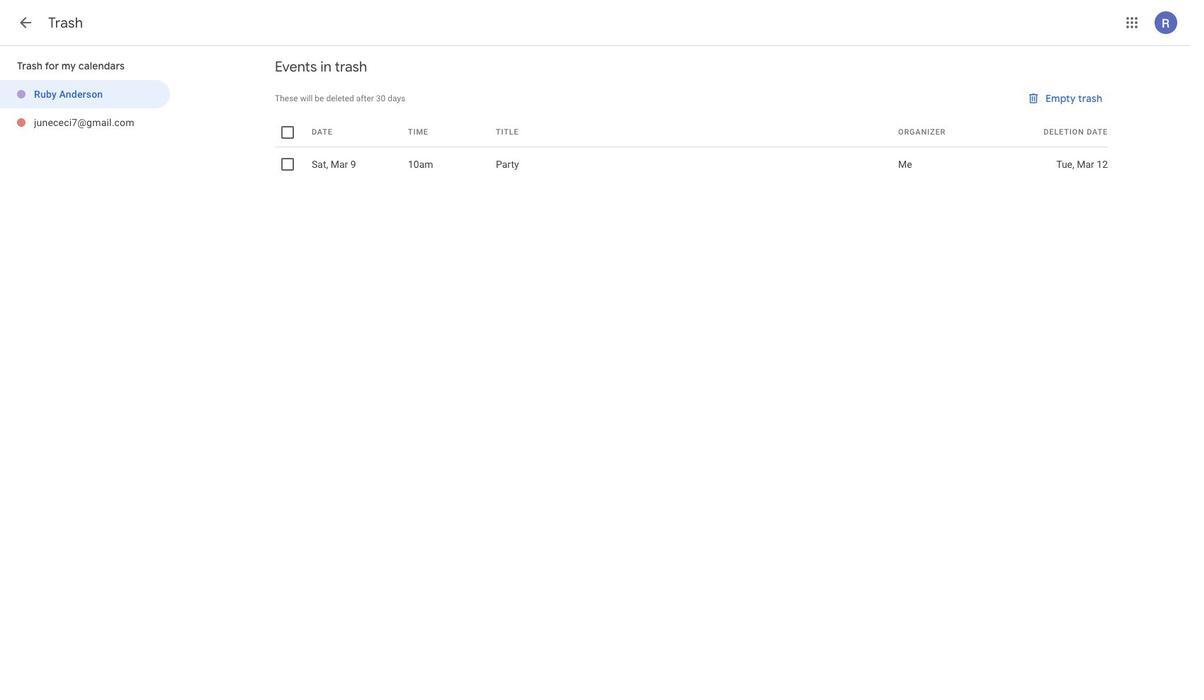 Task type: vqa. For each thing, say whether or not it's contained in the screenshot.
list
yes



Task type: describe. For each thing, give the bounding box(es) containing it.
go back image
[[17, 14, 34, 31]]



Task type: locate. For each thing, give the bounding box(es) containing it.
list item
[[0, 80, 170, 108]]

heading
[[48, 14, 83, 32]]

list
[[0, 80, 170, 137]]



